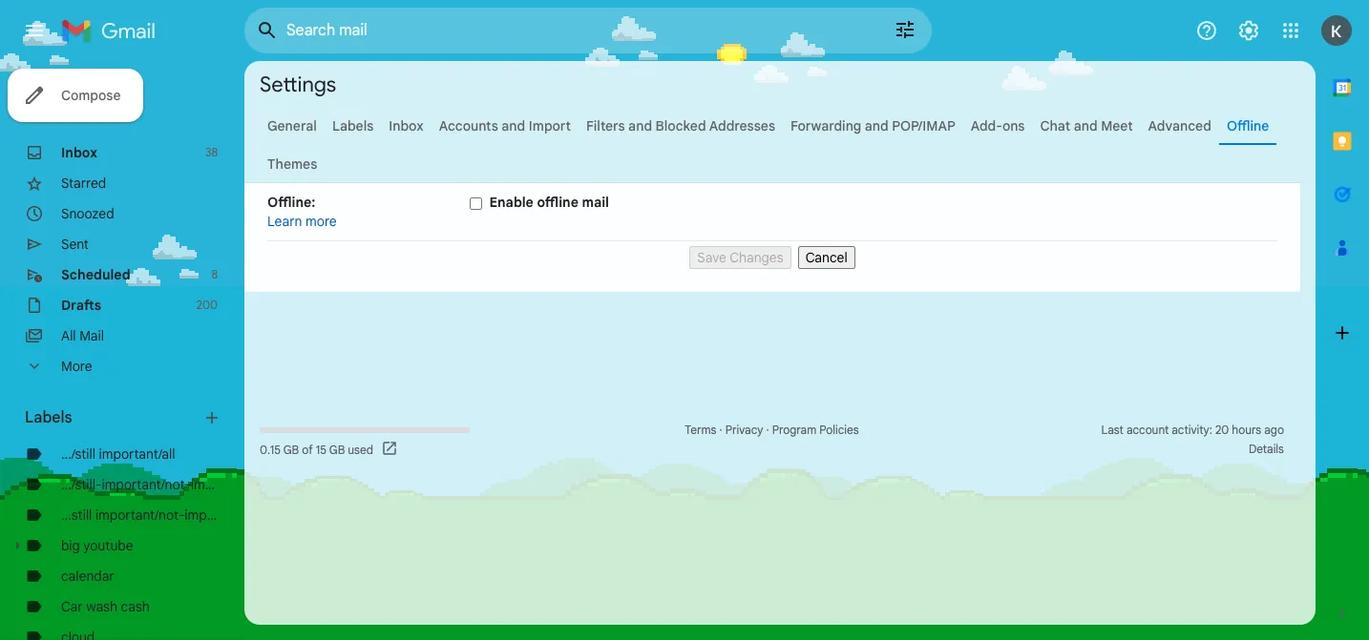 Task type: vqa. For each thing, say whether or not it's contained in the screenshot.
the bottommost TO
no



Task type: describe. For each thing, give the bounding box(es) containing it.
advanced search options image
[[886, 11, 924, 49]]

ago
[[1265, 423, 1284, 437]]

main menu image
[[23, 19, 46, 42]]

policies
[[820, 423, 859, 437]]

advanced
[[1149, 117, 1212, 135]]

2 gb from the left
[[329, 443, 345, 457]]

starred
[[61, 175, 106, 192]]

sent
[[61, 236, 89, 253]]

chat and meet link
[[1040, 117, 1133, 135]]

privacy link
[[725, 423, 763, 437]]

forwarding and pop/imap link
[[791, 117, 956, 135]]

...still
[[61, 507, 92, 524]]

forwarding
[[791, 117, 862, 135]]

navigation containing save changes
[[267, 242, 1278, 269]]

activity:
[[1172, 423, 1213, 437]]

important/not- for ...still
[[95, 507, 185, 524]]

offline:
[[267, 194, 316, 211]]

support image
[[1196, 19, 1219, 42]]

scheduled link
[[61, 266, 130, 284]]

car wash cash
[[61, 599, 150, 616]]

chat
[[1040, 117, 1071, 135]]

more
[[306, 213, 337, 230]]

0.15 gb of 15 gb used
[[260, 443, 373, 457]]

calendar
[[61, 568, 114, 585]]

labels for labels heading at the bottom
[[25, 409, 72, 428]]

mail
[[582, 194, 609, 211]]

enable
[[490, 194, 534, 211]]

themes
[[267, 156, 317, 173]]

and for chat
[[1074, 117, 1098, 135]]

wash
[[86, 599, 118, 616]]

Search mail text field
[[287, 21, 840, 40]]

all
[[61, 328, 76, 345]]

save changes button
[[690, 246, 791, 269]]

labels for labels link
[[332, 117, 374, 135]]

.../still-important/not-important
[[61, 477, 250, 494]]

...still important/not-important
[[61, 507, 244, 524]]

car wash cash link
[[61, 599, 150, 616]]

compose button
[[8, 69, 144, 122]]

privacy
[[725, 423, 763, 437]]

chat and meet
[[1040, 117, 1133, 135]]

pop/imap
[[892, 117, 956, 135]]

more button
[[0, 351, 229, 382]]

filters and blocked addresses link
[[586, 117, 776, 135]]

starred link
[[61, 175, 106, 192]]

1 horizontal spatial inbox link
[[389, 117, 424, 135]]

add-ons link
[[971, 117, 1025, 135]]

8
[[211, 267, 218, 282]]

filters and blocked addresses
[[586, 117, 776, 135]]

important/not- for .../still-
[[102, 477, 191, 494]]

.../still-
[[61, 477, 102, 494]]

and for filters
[[629, 117, 652, 135]]

0.15
[[260, 443, 281, 457]]

more
[[61, 358, 92, 375]]

offline
[[537, 194, 579, 211]]

details
[[1249, 442, 1284, 457]]

inbox inside labels 'navigation'
[[61, 144, 97, 161]]

ons
[[1003, 117, 1025, 135]]

snoozed
[[61, 205, 114, 223]]

cancel
[[806, 249, 848, 266]]

200
[[196, 298, 218, 312]]

settings image
[[1238, 19, 1261, 42]]

follow link to manage storage image
[[381, 440, 400, 459]]

.../still-important/not-important link
[[61, 477, 250, 494]]

labels navigation
[[0, 61, 250, 641]]

terms link
[[685, 423, 717, 437]]

of
[[302, 443, 313, 457]]

save changes
[[697, 249, 784, 266]]

important/all
[[99, 446, 175, 463]]

used
[[348, 443, 373, 457]]

themes link
[[267, 156, 317, 173]]

enable offline mail
[[490, 194, 609, 211]]

program
[[772, 423, 817, 437]]

sent link
[[61, 236, 89, 253]]

youtube
[[83, 538, 133, 555]]

drafts link
[[61, 297, 101, 314]]

all mail link
[[61, 328, 104, 345]]



Task type: locate. For each thing, give the bounding box(es) containing it.
accounts
[[439, 117, 498, 135]]

gmail image
[[61, 11, 165, 50]]

changes
[[730, 249, 784, 266]]

car
[[61, 599, 83, 616]]

compose
[[61, 87, 121, 104]]

important for ...still important/not-important
[[185, 507, 244, 524]]

big
[[61, 538, 80, 555]]

1 vertical spatial labels
[[25, 409, 72, 428]]

1 vertical spatial important/not-
[[95, 507, 185, 524]]

offline
[[1227, 117, 1270, 135]]

drafts
[[61, 297, 101, 314]]

save
[[697, 249, 727, 266]]

labels right general at the top left of page
[[332, 117, 374, 135]]

4 and from the left
[[1074, 117, 1098, 135]]

cash
[[121, 599, 150, 616]]

2 · from the left
[[766, 423, 769, 437]]

last
[[1102, 423, 1124, 437]]

0 vertical spatial inbox link
[[389, 117, 424, 135]]

and for forwarding
[[865, 117, 889, 135]]

15
[[316, 443, 327, 457]]

...still important/not-important link
[[61, 507, 244, 524]]

and for accounts
[[502, 117, 526, 135]]

meet
[[1101, 117, 1133, 135]]

add-ons
[[971, 117, 1025, 135]]

important/not- up ...still important/not-important
[[102, 477, 191, 494]]

gb
[[283, 443, 299, 457], [329, 443, 345, 457]]

important
[[191, 477, 250, 494], [185, 507, 244, 524]]

labels up the .../still
[[25, 409, 72, 428]]

and right chat
[[1074, 117, 1098, 135]]

accounts and import
[[439, 117, 571, 135]]

inbox
[[389, 117, 424, 135], [61, 144, 97, 161]]

cancel button
[[798, 246, 855, 269]]

accounts and import link
[[439, 117, 571, 135]]

offline link
[[1227, 117, 1270, 135]]

3 and from the left
[[865, 117, 889, 135]]

gb left of
[[283, 443, 299, 457]]

1 horizontal spatial ·
[[766, 423, 769, 437]]

tab list
[[1316, 61, 1370, 572]]

learn
[[267, 213, 302, 230]]

terms · privacy · program policies
[[685, 423, 859, 437]]

big youtube link
[[61, 538, 133, 555]]

blocked
[[656, 117, 706, 135]]

filters
[[586, 117, 625, 135]]

1 vertical spatial inbox
[[61, 144, 97, 161]]

0 vertical spatial labels
[[332, 117, 374, 135]]

inbox link up starred
[[61, 144, 97, 161]]

gb right the 15
[[329, 443, 345, 457]]

offline: learn more
[[267, 194, 337, 230]]

all mail
[[61, 328, 104, 345]]

0 horizontal spatial ·
[[720, 423, 723, 437]]

and left pop/imap at the top
[[865, 117, 889, 135]]

forwarding and pop/imap
[[791, 117, 956, 135]]

· right privacy link
[[766, 423, 769, 437]]

scheduled
[[61, 266, 130, 284]]

· right the terms link
[[720, 423, 723, 437]]

1 and from the left
[[502, 117, 526, 135]]

2 and from the left
[[629, 117, 652, 135]]

footer containing terms
[[244, 421, 1301, 459]]

import
[[529, 117, 571, 135]]

addresses
[[709, 117, 776, 135]]

1 vertical spatial important
[[185, 507, 244, 524]]

general
[[267, 117, 317, 135]]

·
[[720, 423, 723, 437], [766, 423, 769, 437]]

last account activity: 20 hours ago details
[[1102, 423, 1284, 457]]

1 horizontal spatial gb
[[329, 443, 345, 457]]

.../still
[[61, 446, 95, 463]]

calendar link
[[61, 568, 114, 585]]

.../still important/all link
[[61, 446, 175, 463]]

important down .../still-important/not-important
[[185, 507, 244, 524]]

terms
[[685, 423, 717, 437]]

big youtube
[[61, 538, 133, 555]]

hours
[[1232, 423, 1262, 437]]

0 horizontal spatial inbox
[[61, 144, 97, 161]]

.../still important/all
[[61, 446, 175, 463]]

and left import
[[502, 117, 526, 135]]

snoozed link
[[61, 205, 114, 223]]

labels
[[332, 117, 374, 135], [25, 409, 72, 428]]

learn more link
[[267, 213, 337, 230]]

advanced link
[[1149, 117, 1212, 135]]

0 horizontal spatial labels
[[25, 409, 72, 428]]

account
[[1127, 423, 1169, 437]]

search mail image
[[250, 13, 285, 48]]

20
[[1216, 423, 1229, 437]]

labels link
[[332, 117, 374, 135]]

settings
[[260, 71, 336, 97]]

0 horizontal spatial gb
[[283, 443, 299, 457]]

mail
[[79, 328, 104, 345]]

important/not- down .../still-important/not-important
[[95, 507, 185, 524]]

inbox right labels link
[[389, 117, 424, 135]]

38
[[205, 145, 218, 159]]

0 vertical spatial important
[[191, 477, 250, 494]]

1 · from the left
[[720, 423, 723, 437]]

important up ...still important/not-important "link"
[[191, 477, 250, 494]]

important/not-
[[102, 477, 191, 494], [95, 507, 185, 524]]

labels heading
[[25, 409, 202, 428]]

footer
[[244, 421, 1301, 459]]

None search field
[[244, 8, 932, 53]]

add-
[[971, 117, 1003, 135]]

0 vertical spatial inbox
[[389, 117, 424, 135]]

1 vertical spatial inbox link
[[61, 144, 97, 161]]

0 horizontal spatial inbox link
[[61, 144, 97, 161]]

details link
[[1249, 442, 1284, 457]]

and right filters
[[629, 117, 652, 135]]

1 gb from the left
[[283, 443, 299, 457]]

1 horizontal spatial inbox
[[389, 117, 424, 135]]

important for .../still-important/not-important
[[191, 477, 250, 494]]

labels inside 'navigation'
[[25, 409, 72, 428]]

inbox up starred
[[61, 144, 97, 161]]

navigation
[[267, 242, 1278, 269]]

program policies link
[[772, 423, 859, 437]]

Enable offline mail checkbox
[[469, 198, 482, 210]]

1 horizontal spatial labels
[[332, 117, 374, 135]]

and
[[502, 117, 526, 135], [629, 117, 652, 135], [865, 117, 889, 135], [1074, 117, 1098, 135]]

inbox link
[[389, 117, 424, 135], [61, 144, 97, 161]]

inbox link right labels link
[[389, 117, 424, 135]]

0 vertical spatial important/not-
[[102, 477, 191, 494]]

general link
[[267, 117, 317, 135]]



